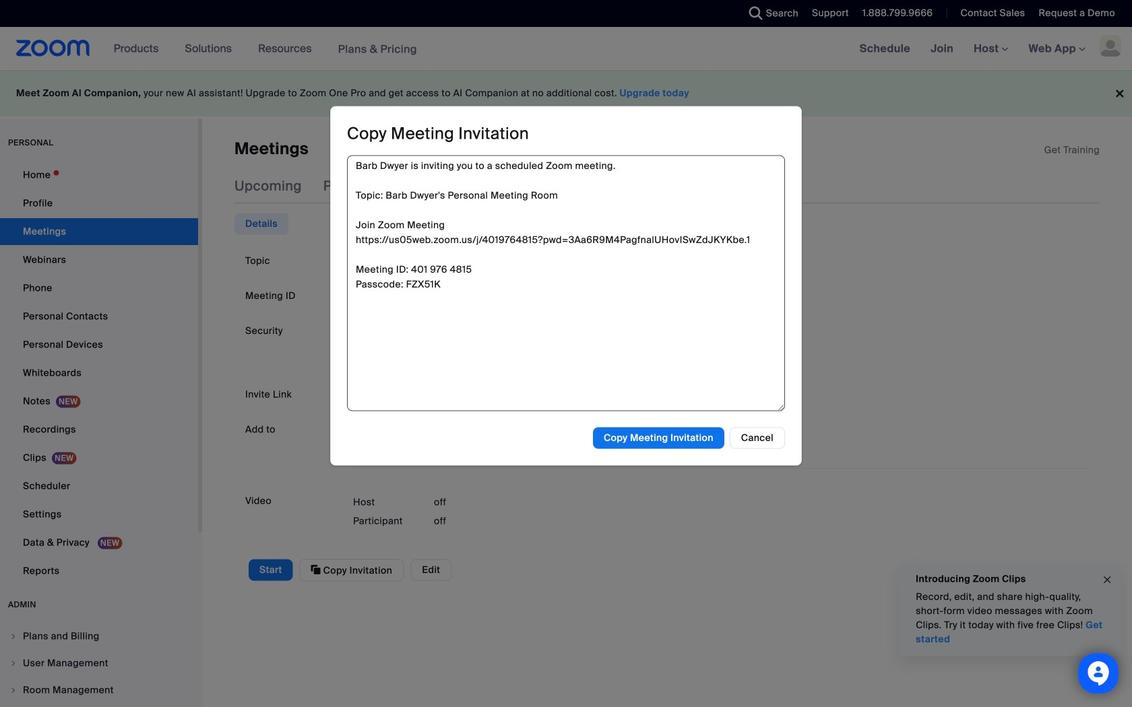 Task type: describe. For each thing, give the bounding box(es) containing it.
copy invitation content text field
[[347, 155, 785, 412]]

add to yahoo calendar image
[[638, 424, 652, 437]]

personal menu menu
[[0, 162, 198, 586]]

copy image
[[311, 564, 321, 576]]

close image
[[1102, 573, 1113, 588]]

btn image
[[353, 424, 367, 437]]



Task type: vqa. For each thing, say whether or not it's contained in the screenshot.
1st 'CHECKED' "image" from the top of the page
no



Task type: locate. For each thing, give the bounding box(es) containing it.
tab
[[235, 213, 289, 235]]

1 vertical spatial application
[[353, 384, 1089, 406]]

banner
[[0, 27, 1132, 71]]

heading
[[347, 123, 529, 144]]

add to outlook calendar (.ics) image
[[481, 424, 494, 437]]

meetings navigation
[[850, 27, 1132, 71]]

tab list
[[235, 213, 289, 235]]

zoom logo image
[[16, 40, 90, 57]]

dialog
[[330, 106, 802, 466]]

0 vertical spatial application
[[1045, 144, 1100, 157]]

footer
[[0, 70, 1132, 117]]

admin menu menu
[[0, 624, 198, 708]]

tabs of meeting tab list
[[235, 169, 668, 204]]

application
[[1045, 144, 1100, 157], [353, 384, 1089, 406]]

product information navigation
[[104, 27, 427, 71]]



